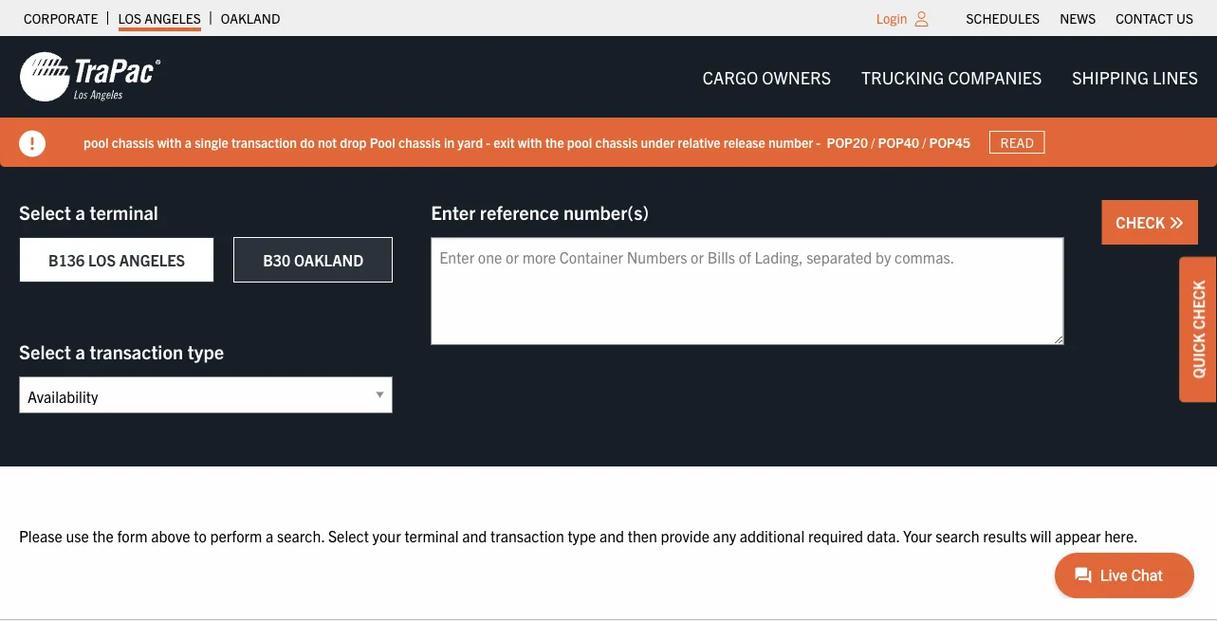 Task type: vqa. For each thing, say whether or not it's contained in the screenshot.
/
yes



Task type: locate. For each thing, give the bounding box(es) containing it.
banner
[[0, 36, 1217, 167]]

select up b136
[[19, 200, 71, 223]]

1 vertical spatial menu bar
[[688, 58, 1214, 96]]

not
[[318, 133, 337, 150]]

Enter reference number(s) text field
[[431, 237, 1064, 345]]

1 horizontal spatial transaction
[[232, 133, 297, 150]]

1 horizontal spatial pool
[[567, 133, 592, 150]]

search.
[[277, 526, 325, 545]]

contact us link
[[1116, 5, 1194, 31]]

1 horizontal spatial check
[[1189, 281, 1208, 330]]

menu bar containing cargo owners
[[688, 58, 1214, 96]]

menu bar down light icon
[[688, 58, 1214, 96]]

0 horizontal spatial los
[[88, 250, 116, 269]]

los right b136
[[88, 250, 116, 269]]

1 vertical spatial type
[[568, 526, 596, 545]]

1 horizontal spatial terminal
[[405, 526, 459, 545]]

pool up number(s)
[[567, 133, 592, 150]]

pool right solid image
[[83, 133, 109, 150]]

quick check link
[[1179, 257, 1217, 403]]

contact
[[1116, 9, 1173, 27]]

3 chassis from the left
[[595, 133, 638, 150]]

2 vertical spatial transaction
[[490, 526, 564, 545]]

light image
[[915, 11, 928, 27]]

0 vertical spatial type
[[188, 339, 224, 363]]

check button
[[1102, 200, 1198, 245]]

above
[[151, 526, 190, 545]]

0 vertical spatial terminal
[[90, 200, 158, 223]]

1 and from the left
[[462, 526, 487, 545]]

and
[[462, 526, 487, 545], [600, 526, 624, 545]]

1 horizontal spatial the
[[545, 133, 564, 150]]

with left single
[[157, 133, 182, 150]]

shipping lines link
[[1057, 58, 1214, 96]]

0 horizontal spatial oakland
[[221, 9, 280, 27]]

0 vertical spatial select
[[19, 200, 71, 223]]

schedules link
[[966, 5, 1040, 31]]

2 horizontal spatial transaction
[[490, 526, 564, 545]]

with
[[157, 133, 182, 150], [518, 133, 542, 150]]

los right corporate
[[118, 9, 142, 27]]

chassis
[[112, 133, 154, 150], [398, 133, 441, 150], [595, 133, 638, 150]]

-
[[486, 133, 491, 150], [816, 133, 821, 150]]

0 horizontal spatial /
[[871, 133, 875, 150]]

a
[[185, 133, 192, 150], [75, 200, 85, 223], [75, 339, 85, 363], [266, 526, 274, 545]]

pool
[[370, 133, 395, 150]]

angeles left oakland link
[[145, 9, 201, 27]]

0 horizontal spatial with
[[157, 133, 182, 150]]

1 vertical spatial oakland
[[294, 250, 364, 269]]

terminal
[[90, 200, 158, 223], [405, 526, 459, 545]]

b136 los angeles
[[48, 250, 185, 269]]

angeles
[[145, 9, 201, 27], [119, 250, 185, 269]]

1 pool from the left
[[83, 133, 109, 150]]

0 horizontal spatial and
[[462, 526, 487, 545]]

a up b136
[[75, 200, 85, 223]]

1 vertical spatial terminal
[[405, 526, 459, 545]]

- left exit
[[486, 133, 491, 150]]

single
[[195, 133, 228, 150]]

and right your
[[462, 526, 487, 545]]

0 horizontal spatial -
[[486, 133, 491, 150]]

1 horizontal spatial type
[[568, 526, 596, 545]]

0 horizontal spatial pool
[[83, 133, 109, 150]]

results
[[983, 526, 1027, 545]]

trucking
[[862, 66, 944, 87]]

/ right pop20
[[871, 133, 875, 150]]

chassis down los angeles image
[[112, 133, 154, 150]]

number
[[768, 133, 813, 150]]

your
[[903, 526, 932, 545]]

1 vertical spatial los
[[88, 250, 116, 269]]

0 horizontal spatial check
[[1116, 213, 1169, 232]]

corporate link
[[24, 5, 98, 31]]

enter
[[431, 200, 476, 223]]

1 horizontal spatial -
[[816, 133, 821, 150]]

the right exit
[[545, 133, 564, 150]]

corporate
[[24, 9, 98, 27]]

0 horizontal spatial transaction
[[90, 339, 183, 363]]

select down b136
[[19, 339, 71, 363]]

yard
[[458, 133, 483, 150]]

login link
[[876, 9, 908, 27]]

menu bar up shipping
[[956, 5, 1204, 31]]

0 vertical spatial the
[[545, 133, 564, 150]]

transaction
[[232, 133, 297, 150], [90, 339, 183, 363], [490, 526, 564, 545]]

0 vertical spatial los
[[118, 9, 142, 27]]

a left single
[[185, 133, 192, 150]]

2 with from the left
[[518, 133, 542, 150]]

2 horizontal spatial chassis
[[595, 133, 638, 150]]

oakland
[[221, 9, 280, 27], [294, 250, 364, 269]]

select left your
[[328, 526, 369, 545]]

1 horizontal spatial oakland
[[294, 250, 364, 269]]

1 horizontal spatial with
[[518, 133, 542, 150]]

check
[[1116, 213, 1169, 232], [1189, 281, 1208, 330]]

required
[[808, 526, 864, 545]]

the right use
[[92, 526, 114, 545]]

b30
[[263, 250, 291, 269]]

2 / from the left
[[923, 133, 926, 150]]

oakland right b30
[[294, 250, 364, 269]]

- right "number"
[[816, 133, 821, 150]]

lines
[[1153, 66, 1198, 87]]

0 vertical spatial menu bar
[[956, 5, 1204, 31]]

in
[[444, 133, 455, 150]]

angeles down select a terminal
[[119, 250, 185, 269]]

do
[[300, 133, 315, 150]]

/ left pop45
[[923, 133, 926, 150]]

1 horizontal spatial and
[[600, 526, 624, 545]]

1 vertical spatial the
[[92, 526, 114, 545]]

type
[[188, 339, 224, 363], [568, 526, 596, 545]]

trucking companies
[[862, 66, 1042, 87]]

1 horizontal spatial /
[[923, 133, 926, 150]]

1 vertical spatial select
[[19, 339, 71, 363]]

0 vertical spatial check
[[1116, 213, 1169, 232]]

1 vertical spatial check
[[1189, 281, 1208, 330]]

a left search.
[[266, 526, 274, 545]]

/
[[871, 133, 875, 150], [923, 133, 926, 150]]

chassis left under
[[595, 133, 638, 150]]

pool
[[83, 133, 109, 150], [567, 133, 592, 150]]

with right exit
[[518, 133, 542, 150]]

terminal up 'b136 los angeles'
[[90, 200, 158, 223]]

los
[[118, 9, 142, 27], [88, 250, 116, 269]]

0 vertical spatial angeles
[[145, 9, 201, 27]]

and left then
[[600, 526, 624, 545]]

quick check
[[1189, 281, 1208, 379]]

your
[[372, 526, 401, 545]]

menu bar
[[956, 5, 1204, 31], [688, 58, 1214, 96]]

0 horizontal spatial terminal
[[90, 200, 158, 223]]

pop40
[[878, 133, 919, 150]]

chassis left in
[[398, 133, 441, 150]]

oakland right los angeles link
[[221, 9, 280, 27]]

0 horizontal spatial chassis
[[112, 133, 154, 150]]

quick
[[1189, 333, 1208, 379]]

news
[[1060, 9, 1096, 27]]

please use the form above to perform a search. select your terminal and transaction type and then provide any additional required data. your search results will appear here.
[[19, 526, 1138, 545]]

2 pool from the left
[[567, 133, 592, 150]]

read
[[1001, 134, 1034, 151]]

a down b136
[[75, 339, 85, 363]]

select
[[19, 200, 71, 223], [19, 339, 71, 363], [328, 526, 369, 545]]

1 horizontal spatial chassis
[[398, 133, 441, 150]]

to
[[194, 526, 207, 545]]

0 vertical spatial transaction
[[232, 133, 297, 150]]

the
[[545, 133, 564, 150], [92, 526, 114, 545]]

us
[[1177, 9, 1194, 27]]

terminal right your
[[405, 526, 459, 545]]



Task type: describe. For each thing, give the bounding box(es) containing it.
los angeles image
[[19, 50, 161, 103]]

trucking companies link
[[846, 58, 1057, 96]]

solid image
[[19, 130, 46, 157]]

1 vertical spatial angeles
[[119, 250, 185, 269]]

pop20
[[827, 133, 868, 150]]

1 horizontal spatial los
[[118, 9, 142, 27]]

pool chassis with a single transaction  do not drop pool chassis in yard -  exit with the pool chassis under relative release number -  pop20 / pop40 / pop45
[[83, 133, 971, 150]]

perform
[[210, 526, 262, 545]]

will
[[1030, 526, 1052, 545]]

reference
[[480, 200, 559, 223]]

a inside banner
[[185, 133, 192, 150]]

2 vertical spatial select
[[328, 526, 369, 545]]

1 with from the left
[[157, 133, 182, 150]]

relative
[[678, 133, 721, 150]]

1 / from the left
[[871, 133, 875, 150]]

solid image
[[1169, 215, 1184, 231]]

1 - from the left
[[486, 133, 491, 150]]

contact us
[[1116, 9, 1194, 27]]

appear
[[1055, 526, 1101, 545]]

los angeles
[[118, 9, 201, 27]]

select for select a terminal
[[19, 200, 71, 223]]

select for select a transaction type
[[19, 339, 71, 363]]

enter reference number(s)
[[431, 200, 649, 223]]

2 chassis from the left
[[398, 133, 441, 150]]

data.
[[867, 526, 900, 545]]

read link
[[990, 131, 1045, 154]]

transaction inside banner
[[232, 133, 297, 150]]

los angeles link
[[118, 5, 201, 31]]

shipping
[[1072, 66, 1149, 87]]

check inside button
[[1116, 213, 1169, 232]]

exit
[[494, 133, 515, 150]]

then
[[628, 526, 657, 545]]

owners
[[762, 66, 831, 87]]

drop
[[340, 133, 367, 150]]

0 horizontal spatial the
[[92, 526, 114, 545]]

oakland link
[[221, 5, 280, 31]]

login
[[876, 9, 908, 27]]

under
[[641, 133, 675, 150]]

form
[[117, 526, 148, 545]]

menu bar inside banner
[[688, 58, 1214, 96]]

select a transaction type
[[19, 339, 224, 363]]

0 vertical spatial oakland
[[221, 9, 280, 27]]

additional
[[740, 526, 805, 545]]

shipping lines
[[1072, 66, 1198, 87]]

2 - from the left
[[816, 133, 821, 150]]

the inside banner
[[545, 133, 564, 150]]

banner containing cargo owners
[[0, 36, 1217, 167]]

schedules
[[966, 9, 1040, 27]]

news link
[[1060, 5, 1096, 31]]

here.
[[1105, 526, 1138, 545]]

release
[[724, 133, 765, 150]]

select a terminal
[[19, 200, 158, 223]]

cargo owners link
[[688, 58, 846, 96]]

provide
[[661, 526, 710, 545]]

menu bar containing schedules
[[956, 5, 1204, 31]]

b30 oakland
[[263, 250, 364, 269]]

0 horizontal spatial type
[[188, 339, 224, 363]]

1 vertical spatial transaction
[[90, 339, 183, 363]]

please
[[19, 526, 62, 545]]

any
[[713, 526, 736, 545]]

number(s)
[[564, 200, 649, 223]]

2 and from the left
[[600, 526, 624, 545]]

search
[[936, 526, 980, 545]]

pop45
[[929, 133, 971, 150]]

cargo
[[703, 66, 758, 87]]

companies
[[948, 66, 1042, 87]]

1 chassis from the left
[[112, 133, 154, 150]]

cargo owners
[[703, 66, 831, 87]]

b136
[[48, 250, 85, 269]]

use
[[66, 526, 89, 545]]



